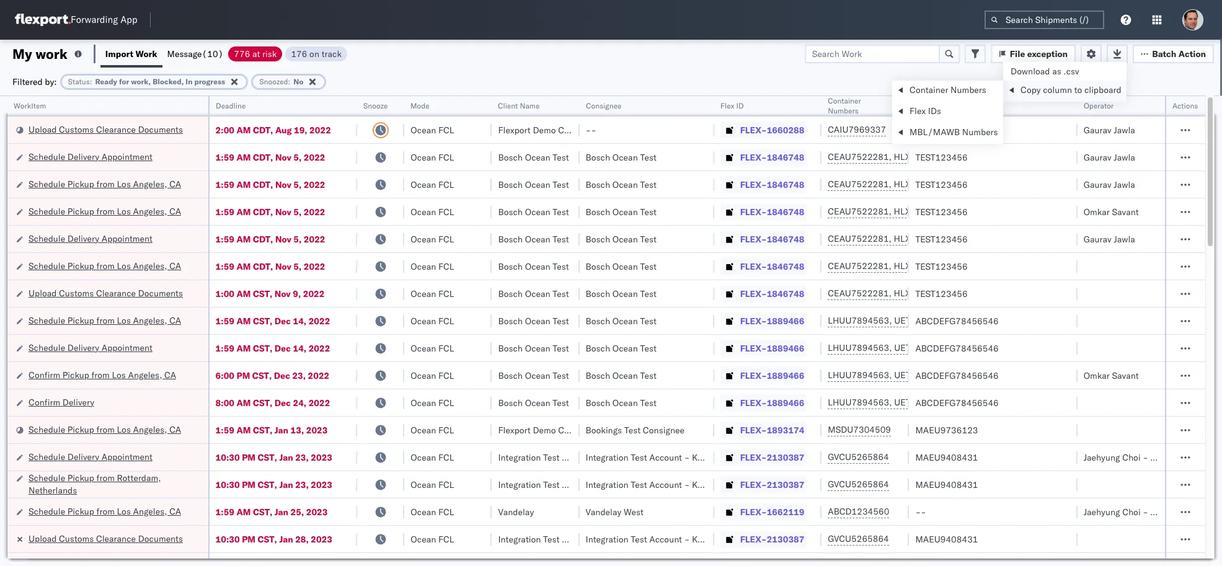 Task type: locate. For each thing, give the bounding box(es) containing it.
13 flex- from the top
[[740, 452, 767, 463]]

2 vertical spatial maeu9408431
[[915, 534, 978, 545]]

mbl/mawb up ymluw236679313 at the top
[[915, 101, 959, 110]]

container inside list box
[[910, 84, 948, 95]]

flex-1846748 button
[[720, 148, 807, 166], [720, 148, 807, 166], [720, 176, 807, 193], [720, 176, 807, 193], [720, 203, 807, 220], [720, 203, 807, 220], [720, 230, 807, 248], [720, 230, 807, 248], [720, 258, 807, 275], [720, 258, 807, 275], [720, 285, 807, 302], [720, 285, 807, 302]]

confirm inside confirm pickup from los angeles, ca link
[[29, 369, 60, 380]]

schedule pickup from los angeles, ca for sixth the schedule pickup from los angeles, ca link from the bottom
[[29, 178, 181, 189]]

2 vertical spatial clearance
[[96, 533, 136, 544]]

confirm for confirm pickup from los angeles, ca
[[29, 369, 60, 380]]

1846748
[[767, 152, 804, 163], [767, 179, 804, 190], [767, 206, 804, 217], [767, 233, 804, 245], [767, 261, 804, 272], [767, 288, 804, 299]]

upload customs clearance documents button
[[29, 123, 183, 137], [29, 287, 183, 300]]

integration test account - karl lagerfeld up the 'west'
[[586, 479, 747, 490]]

1 vertical spatial lagerfeld
[[710, 479, 747, 490]]

pm
[[236, 370, 250, 381], [242, 452, 255, 463], [242, 479, 255, 490], [242, 534, 255, 545]]

5,
[[293, 152, 302, 163], [293, 179, 302, 190], [293, 206, 302, 217], [293, 233, 302, 245], [293, 261, 302, 272]]

integration down vandelay west
[[586, 534, 628, 545]]

flex inside list box
[[910, 105, 926, 117]]

omkar for ceau7522281, hlxu6269489, hlxu8034992
[[1084, 206, 1110, 217]]

4 schedule pickup from los angeles, ca button from the top
[[29, 314, 181, 328]]

14, up 6:00 pm cst, dec 23, 2022
[[293, 343, 306, 354]]

1 customs from the top
[[59, 124, 94, 135]]

1 vandelay from the left
[[498, 506, 534, 517]]

ceau7522281, hlxu6269489, hlxu8034992 for sixth the schedule pickup from los angeles, ca link from the bottom
[[828, 179, 1020, 190]]

lagerfeld for schedule delivery appointment
[[710, 452, 747, 463]]

flexport demo consignee
[[498, 124, 600, 135], [498, 424, 600, 436]]

flex ids
[[910, 105, 941, 117]]

1:59 am cst, dec 14, 2022 up 6:00 pm cst, dec 23, 2022
[[216, 343, 330, 354]]

10:30 pm cst, jan 23, 2023 down 1:59 am cst, jan 13, 2023
[[216, 452, 332, 463]]

2 jawla from the top
[[1114, 152, 1135, 163]]

1 horizontal spatial vandelay
[[586, 506, 621, 517]]

upload customs clearance documents link
[[29, 123, 183, 135], [29, 287, 183, 299], [29, 532, 183, 545]]

jaehyung choi - test origin agent
[[1084, 452, 1218, 463]]

schedule pickup from los angeles, ca button
[[29, 178, 181, 191], [29, 205, 181, 219], [29, 259, 181, 273], [29, 314, 181, 328], [29, 423, 181, 437], [29, 505, 181, 519]]

jan for 'schedule delivery appointment' 'link' corresponding to 1st schedule delivery appointment button from the bottom
[[279, 452, 293, 463]]

from for confirm pickup from los angeles, ca link on the bottom left of page
[[91, 369, 110, 380]]

dec up 6:00 pm cst, dec 23, 2022
[[275, 343, 291, 354]]

0 horizontal spatial flex
[[720, 101, 734, 110]]

1 vertical spatial gvcu5265864
[[828, 479, 889, 490]]

delivery inside confirm delivery link
[[62, 396, 94, 408]]

ca for 2nd the schedule pickup from los angeles, ca link from the bottom of the page
[[169, 424, 181, 435]]

0 vertical spatial 14,
[[293, 315, 306, 326]]

0 vertical spatial upload customs clearance documents
[[29, 124, 183, 135]]

5 test123456 from the top
[[915, 261, 968, 272]]

angeles, for 5th the schedule pickup from los angeles, ca link from the bottom
[[133, 206, 167, 217]]

1:59 am cst, jan 13, 2023
[[216, 424, 328, 436]]

1 vertical spatial maeu9408431
[[915, 479, 978, 490]]

flex-2130387 down the flex-1893174
[[740, 452, 804, 463]]

2:00 am cdt, aug 19, 2022
[[216, 124, 331, 135]]

mbl/mawb
[[915, 101, 959, 110], [910, 126, 960, 138]]

1 vertical spatial mbl/mawb
[[910, 126, 960, 138]]

jan for schedule pickup from rotterdam, netherlands link
[[279, 479, 293, 490]]

0 vertical spatial omkar
[[1084, 206, 1110, 217]]

los
[[117, 178, 131, 189], [117, 206, 131, 217], [117, 260, 131, 271], [117, 315, 131, 326], [112, 369, 126, 380], [117, 424, 131, 435], [117, 506, 131, 517]]

integration up vandelay west
[[586, 479, 628, 490]]

1 vertical spatial 10:30 pm cst, jan 23, 2023
[[216, 479, 332, 490]]

lhuu7894563,
[[828, 315, 892, 326], [828, 342, 892, 353], [828, 370, 892, 381], [828, 397, 892, 408]]

1 1:59 am cst, dec 14, 2022 from the top
[[216, 315, 330, 326]]

0 horizontal spatial container numbers
[[828, 96, 861, 115]]

1 schedule delivery appointment link from the top
[[29, 150, 152, 163]]

14, down 9,
[[293, 315, 306, 326]]

work
[[136, 48, 157, 59]]

cst, down 1:59 am cst, jan 13, 2023
[[258, 452, 277, 463]]

from inside "schedule pickup from rotterdam, netherlands"
[[96, 472, 115, 483]]

2 clearance from the top
[[96, 287, 136, 299]]

0 vertical spatial container
[[910, 84, 948, 95]]

3 appointment from the top
[[102, 342, 152, 353]]

2 savant from the top
[[1112, 370, 1139, 381]]

0 vertical spatial omkar savant
[[1084, 206, 1139, 217]]

1 hlxu6269489, from the top
[[894, 151, 957, 162]]

0 horizontal spatial list box
[[892, 81, 1003, 144]]

los for 1st the schedule pickup from los angeles, ca link from the bottom of the page
[[117, 506, 131, 517]]

flex-1662119 button
[[720, 503, 807, 520], [720, 503, 807, 520]]

11 ocean fcl from the top
[[411, 397, 454, 408]]

upload
[[29, 124, 57, 135], [29, 287, 57, 299], [29, 533, 57, 544]]

snooze
[[364, 101, 388, 110]]

resize handle column header for flex id button
[[807, 96, 822, 566]]

0 vertical spatial integration test account - karl lagerfeld
[[586, 452, 747, 463]]

2 vertical spatial documents
[[138, 533, 183, 544]]

omkar savant
[[1084, 206, 1139, 217], [1084, 370, 1139, 381]]

2023 right 25,
[[306, 506, 328, 517]]

1 horizontal spatial container numbers
[[910, 84, 986, 95]]

: left no
[[288, 77, 290, 86]]

cst, for 2nd "upload customs clearance documents" link from the bottom of the page
[[253, 288, 272, 299]]

(10)
[[202, 48, 223, 59]]

23, for schedule delivery appointment
[[295, 452, 309, 463]]

0 horizontal spatial --
[[586, 124, 596, 135]]

6 1846748 from the top
[[767, 288, 804, 299]]

jan left 28,
[[279, 534, 293, 545]]

pickup for 1st schedule pickup from los angeles, ca button from the top of the page
[[67, 178, 94, 189]]

2 vertical spatial customs
[[59, 533, 94, 544]]

jan down 13,
[[279, 452, 293, 463]]

2130387 for schedule pickup from rotterdam, netherlands
[[767, 479, 804, 490]]

ceau7522281,
[[828, 151, 892, 162], [828, 179, 892, 190], [828, 206, 892, 217], [828, 233, 892, 244], [828, 260, 892, 272], [828, 288, 892, 299]]

2 14, from the top
[[293, 343, 306, 354]]

6 fcl from the top
[[438, 261, 454, 272]]

6 flex-1846748 from the top
[[740, 288, 804, 299]]

uetu5238478
[[894, 315, 955, 326], [894, 342, 955, 353], [894, 370, 955, 381], [894, 397, 955, 408]]

0 vertical spatial upload customs clearance documents link
[[29, 123, 183, 135]]

1 vertical spatial confirm
[[29, 396, 60, 408]]

lagerfeld
[[710, 452, 747, 463], [710, 479, 747, 490], [710, 534, 747, 545]]

1 1:59 am cdt, nov 5, 2022 from the top
[[216, 152, 325, 163]]

0 vertical spatial container numbers
[[910, 84, 986, 95]]

7 ocean fcl from the top
[[411, 288, 454, 299]]

angeles, inside button
[[128, 369, 162, 380]]

2130387 up 1662119
[[767, 479, 804, 490]]

demo left 'bookings'
[[533, 424, 556, 436]]

cst, up the 10:30 pm cst, jan 28, 2023
[[253, 506, 272, 517]]

schedule delivery appointment link for 1st schedule delivery appointment button from the top of the page
[[29, 150, 152, 163]]

1 vertical spatial customs
[[59, 287, 94, 299]]

10:30 down 1:59 am cst, jan 13, 2023
[[216, 452, 240, 463]]

0 vertical spatial flexport
[[498, 124, 531, 135]]

2 vertical spatial upload customs clearance documents
[[29, 533, 183, 544]]

23, down 13,
[[295, 452, 309, 463]]

list box
[[1003, 62, 1126, 102], [892, 81, 1003, 144]]

cst, for 2nd the schedule pickup from los angeles, ca link from the bottom of the page
[[253, 424, 272, 436]]

1 ocean fcl from the top
[[411, 124, 454, 135]]

1 vertical spatial integration
[[586, 479, 628, 490]]

1:59 for sixth the schedule pickup from los angeles, ca link from the bottom
[[216, 179, 234, 190]]

1 vertical spatial 14,
[[293, 343, 306, 354]]

integration
[[586, 452, 628, 463], [586, 479, 628, 490], [586, 534, 628, 545]]

flex left ids
[[910, 105, 926, 117]]

0 vertical spatial demo
[[533, 124, 556, 135]]

1 2130387 from the top
[[767, 452, 804, 463]]

6 ceau7522281, hlxu6269489, hlxu8034992 from the top
[[828, 288, 1020, 299]]

account for schedule pickup from rotterdam, netherlands
[[649, 479, 682, 490]]

9 flex- from the top
[[740, 343, 767, 354]]

ca for confirm pickup from los angeles, ca link on the bottom left of page
[[164, 369, 176, 380]]

nov for 'schedule delivery appointment' 'link' corresponding to 3rd schedule delivery appointment button from the bottom
[[275, 233, 291, 245]]

cst, up 1:59 am cst, jan 25, 2023
[[258, 479, 277, 490]]

delivery for 3rd schedule delivery appointment button from the bottom
[[67, 233, 99, 244]]

3 schedule from the top
[[29, 206, 65, 217]]

pickup inside "schedule pickup from rotterdam, netherlands"
[[67, 472, 94, 483]]

5 fcl from the top
[[438, 233, 454, 245]]

flex-1889466
[[740, 315, 804, 326], [740, 343, 804, 354], [740, 370, 804, 381], [740, 397, 804, 408]]

1 upload customs clearance documents from the top
[[29, 124, 183, 135]]

delivery for 1st schedule delivery appointment button from the top of the page
[[67, 151, 99, 162]]

test123456
[[915, 152, 968, 163], [915, 179, 968, 190], [915, 206, 968, 217], [915, 233, 968, 245], [915, 261, 968, 272], [915, 288, 968, 299]]

flex
[[720, 101, 734, 110], [910, 105, 926, 117]]

nov for sixth the schedule pickup from los angeles, ca link from the bottom
[[275, 179, 291, 190]]

1 vertical spatial 23,
[[295, 452, 309, 463]]

schedule delivery appointment for 3rd schedule delivery appointment button from the bottom
[[29, 233, 152, 244]]

2 vertical spatial gvcu5265864
[[828, 533, 889, 544]]

schedule delivery appointment for 1st schedule delivery appointment button from the bottom
[[29, 451, 152, 462]]

jan left 13,
[[275, 424, 288, 436]]

2023 right 28,
[[311, 534, 332, 545]]

gvcu5265864 down abcd1234560 at the right bottom of the page
[[828, 533, 889, 544]]

confirm pickup from los angeles, ca
[[29, 369, 176, 380]]

mbl/mawb down ids
[[910, 126, 960, 138]]

delivery for 'confirm delivery' button
[[62, 396, 94, 408]]

mbl/mawb numbers down ids
[[910, 126, 998, 138]]

test
[[553, 152, 569, 163], [640, 152, 657, 163], [553, 179, 569, 190], [640, 179, 657, 190], [553, 206, 569, 217], [640, 206, 657, 217], [553, 233, 569, 245], [640, 233, 657, 245], [553, 261, 569, 272], [640, 261, 657, 272], [553, 288, 569, 299], [640, 288, 657, 299], [553, 315, 569, 326], [640, 315, 657, 326], [553, 343, 569, 354], [640, 343, 657, 354], [553, 370, 569, 381], [640, 370, 657, 381], [553, 397, 569, 408], [640, 397, 657, 408], [624, 424, 641, 436], [631, 452, 647, 463], [1150, 452, 1167, 463], [631, 479, 647, 490], [631, 534, 647, 545]]

gvcu5265864 up abcd1234560 at the right bottom of the page
[[828, 479, 889, 490]]

snoozed
[[259, 77, 288, 86]]

pm down 1:59 am cst, jan 25, 2023
[[242, 534, 255, 545]]

karl
[[692, 452, 708, 463], [692, 479, 708, 490], [692, 534, 708, 545]]

schedule pickup from los angeles, ca for 1st the schedule pickup from los angeles, ca link from the bottom of the page
[[29, 506, 181, 517]]

0 vertical spatial lagerfeld
[[710, 452, 747, 463]]

1 vertical spatial 2130387
[[767, 479, 804, 490]]

1 vertical spatial upload
[[29, 287, 57, 299]]

los for confirm pickup from los angeles, ca link on the bottom left of page
[[112, 369, 126, 380]]

ca for 3rd the schedule pickup from los angeles, ca link from the top of the page
[[169, 260, 181, 271]]

176
[[291, 48, 307, 59]]

on
[[309, 48, 319, 59]]

1 vertical spatial omkar
[[1084, 370, 1110, 381]]

0 vertical spatial maeu9408431
[[915, 452, 978, 463]]

6 resize handle column header from the left
[[699, 96, 714, 566]]

4 schedule pickup from los angeles, ca link from the top
[[29, 314, 181, 326]]

vandelay for vandelay west
[[586, 506, 621, 517]]

1 vertical spatial container
[[828, 96, 861, 105]]

1 vertical spatial flex-2130387
[[740, 479, 804, 490]]

1 jawla from the top
[[1114, 124, 1135, 135]]

cst, up 6:00 pm cst, dec 23, 2022
[[253, 343, 272, 354]]

integration down 'bookings'
[[586, 452, 628, 463]]

lagerfeld down the flex-1893174
[[710, 452, 747, 463]]

bosch
[[498, 152, 523, 163], [586, 152, 610, 163], [498, 179, 523, 190], [586, 179, 610, 190], [498, 206, 523, 217], [586, 206, 610, 217], [498, 233, 523, 245], [586, 233, 610, 245], [498, 261, 523, 272], [586, 261, 610, 272], [498, 288, 523, 299], [586, 288, 610, 299], [498, 315, 523, 326], [586, 315, 610, 326], [498, 343, 523, 354], [586, 343, 610, 354], [498, 370, 523, 381], [586, 370, 610, 381], [498, 397, 523, 408], [586, 397, 610, 408]]

2 schedule pickup from los angeles, ca button from the top
[[29, 205, 181, 219]]

savant
[[1112, 206, 1139, 217], [1112, 370, 1139, 381]]

0 vertical spatial 10:30 pm cst, jan 23, 2023
[[216, 452, 332, 463]]

Search Shipments (/) text field
[[985, 11, 1104, 29]]

1 account from the top
[[649, 452, 682, 463]]

1:59 am cdt, nov 5, 2022
[[216, 152, 325, 163], [216, 179, 325, 190], [216, 206, 325, 217], [216, 233, 325, 245], [216, 261, 325, 272]]

3 flex-1846748 from the top
[[740, 206, 804, 217]]

mbl/mawb numbers
[[915, 101, 991, 110], [910, 126, 998, 138]]

2 omkar from the top
[[1084, 370, 1110, 381]]

container up flex ids
[[910, 84, 948, 95]]

flex-2130387 up flex-1662119
[[740, 479, 804, 490]]

: for status
[[90, 77, 92, 86]]

4 resize handle column header from the left
[[477, 96, 492, 566]]

0 vertical spatial integration
[[586, 452, 628, 463]]

cst, left 9,
[[253, 288, 272, 299]]

2023 for 'schedule delivery appointment' 'link' corresponding to 1st schedule delivery appointment button from the bottom
[[311, 452, 332, 463]]

integration test account - karl lagerfeld
[[586, 452, 747, 463], [586, 479, 747, 490], [586, 534, 747, 545]]

1 vertical spatial mbl/mawb numbers
[[910, 126, 998, 138]]

angeles,
[[133, 178, 167, 189], [133, 206, 167, 217], [133, 260, 167, 271], [133, 315, 167, 326], [128, 369, 162, 380], [133, 424, 167, 435], [133, 506, 167, 517]]

0 vertical spatial mbl/mawb numbers
[[915, 101, 991, 110]]

0 vertical spatial mbl/mawb
[[915, 101, 959, 110]]

0 vertical spatial 1:59 am cst, dec 14, 2022
[[216, 315, 330, 326]]

schedule
[[29, 151, 65, 162], [29, 178, 65, 189], [29, 206, 65, 217], [29, 233, 65, 244], [29, 260, 65, 271], [29, 315, 65, 326], [29, 342, 65, 353], [29, 424, 65, 435], [29, 451, 65, 462], [29, 472, 65, 483], [29, 506, 65, 517]]

2 : from the left
[[288, 77, 290, 86]]

gvcu5265864
[[828, 451, 889, 463], [828, 479, 889, 490], [828, 533, 889, 544]]

savant for ceau7522281, hlxu6269489, hlxu8034992
[[1112, 206, 1139, 217]]

1 horizontal spatial list box
[[1003, 62, 1126, 102]]

1 vertical spatial flexport
[[498, 424, 531, 436]]

2023 for 1st the schedule pickup from los angeles, ca link from the bottom of the page
[[306, 506, 328, 517]]

origin
[[1169, 452, 1193, 463]]

los for 3rd the schedule pickup from los angeles, ca link from the top of the page
[[117, 260, 131, 271]]

am
[[236, 124, 251, 135], [236, 152, 251, 163], [236, 179, 251, 190], [236, 206, 251, 217], [236, 233, 251, 245], [236, 261, 251, 272], [236, 288, 251, 299], [236, 315, 251, 326], [236, 343, 251, 354], [236, 397, 251, 408], [236, 424, 251, 436], [236, 506, 251, 517]]

jan for 1st the schedule pickup from los angeles, ca link from the bottom of the page
[[275, 506, 288, 517]]

7 am from the top
[[236, 288, 251, 299]]

file exception
[[1010, 48, 1068, 59]]

1 vertical spatial savant
[[1112, 370, 1139, 381]]

container numbers inside list box
[[910, 84, 986, 95]]

1 vertical spatial flexport demo consignee
[[498, 424, 600, 436]]

1 integration from the top
[[586, 452, 628, 463]]

3 integration test account - karl lagerfeld from the top
[[586, 534, 747, 545]]

5 schedule from the top
[[29, 260, 65, 271]]

pickup for confirm pickup from los angeles, ca button
[[62, 369, 89, 380]]

pm right 6:00
[[236, 370, 250, 381]]

2023 up 1:59 am cst, jan 25, 2023
[[311, 479, 332, 490]]

lagerfeld up flex-1662119
[[710, 479, 747, 490]]

2130387 down 1893174
[[767, 452, 804, 463]]

0 vertical spatial upload customs clearance documents button
[[29, 123, 183, 137]]

0 vertical spatial customs
[[59, 124, 94, 135]]

23, up 24,
[[292, 370, 306, 381]]

flex id button
[[714, 99, 809, 111]]

5, for 'schedule delivery appointment' 'link' corresponding to 1st schedule delivery appointment button from the top of the page
[[293, 152, 302, 163]]

0 horizontal spatial vandelay
[[498, 506, 534, 517]]

3 gaurav jawla from the top
[[1084, 179, 1135, 190]]

1 vertical spatial 10:30
[[216, 479, 240, 490]]

1 horizontal spatial --
[[915, 506, 926, 517]]

work
[[35, 45, 67, 62]]

5 schedule pickup from los angeles, ca button from the top
[[29, 423, 181, 437]]

0 vertical spatial flexport demo consignee
[[498, 124, 600, 135]]

lagerfeld down flex-1662119
[[710, 534, 747, 545]]

mbl/mawb inside mbl/mawb numbers button
[[915, 101, 959, 110]]

flex for flex ids
[[910, 105, 926, 117]]

schedule delivery appointment link for 1st schedule delivery appointment button from the bottom
[[29, 450, 152, 463]]

13 ocean fcl from the top
[[411, 452, 454, 463]]

track
[[322, 48, 342, 59]]

2022
[[309, 124, 331, 135], [304, 152, 325, 163], [304, 179, 325, 190], [304, 206, 325, 217], [304, 233, 325, 245], [304, 261, 325, 272], [303, 288, 325, 299], [309, 315, 330, 326], [309, 343, 330, 354], [308, 370, 329, 381], [309, 397, 330, 408]]

documents for third "upload customs clearance documents" link from the bottom
[[138, 124, 183, 135]]

work,
[[131, 77, 151, 86]]

schedule pickup from rotterdam, netherlands link
[[29, 472, 192, 496]]

cst, down 1:59 am cst, jan 25, 2023
[[258, 534, 277, 545]]

container numbers up ids
[[910, 84, 986, 95]]

10 resize handle column header from the left
[[1150, 96, 1165, 566]]

1 upload customs clearance documents button from the top
[[29, 123, 183, 137]]

customs
[[59, 124, 94, 135], [59, 287, 94, 299], [59, 533, 94, 544]]

1 vertical spatial integration test account - karl lagerfeld
[[586, 479, 747, 490]]

0 vertical spatial flex-2130387
[[740, 452, 804, 463]]

6 am from the top
[[236, 261, 251, 272]]

0 vertical spatial documents
[[138, 124, 183, 135]]

1 vertical spatial upload customs clearance documents button
[[29, 287, 183, 300]]

2 ceau7522281, hlxu6269489, hlxu8034992 from the top
[[828, 179, 1020, 190]]

client name button
[[492, 99, 567, 111]]

10 fcl from the top
[[438, 370, 454, 381]]

10:30 pm cst, jan 23, 2023 up 1:59 am cst, jan 25, 2023
[[216, 479, 332, 490]]

0 vertical spatial gvcu5265864
[[828, 451, 889, 463]]

flex-2130387 for schedule delivery appointment
[[740, 452, 804, 463]]

1 vertical spatial clearance
[[96, 287, 136, 299]]

1 vertical spatial upload customs clearance documents
[[29, 287, 183, 299]]

3 gaurav from the top
[[1084, 179, 1111, 190]]

1 schedule from the top
[[29, 151, 65, 162]]

10:30 down 1:59 am cst, jan 25, 2023
[[216, 534, 240, 545]]

1 abcdefg78456546 from the top
[[915, 315, 999, 326]]

14,
[[293, 315, 306, 326], [293, 343, 306, 354]]

gaurav
[[1084, 124, 1111, 135], [1084, 152, 1111, 163], [1084, 179, 1111, 190], [1084, 233, 1111, 245]]

from
[[96, 178, 115, 189], [96, 206, 115, 217], [96, 260, 115, 271], [96, 315, 115, 326], [91, 369, 110, 380], [96, 424, 115, 435], [96, 472, 115, 483], [96, 506, 115, 517]]

0 vertical spatial karl
[[692, 452, 708, 463]]

integration test account - karl lagerfeld down "bookings test consignee"
[[586, 452, 747, 463]]

bosch ocean test
[[498, 152, 569, 163], [586, 152, 657, 163], [498, 179, 569, 190], [586, 179, 657, 190], [498, 206, 569, 217], [586, 206, 657, 217], [498, 233, 569, 245], [586, 233, 657, 245], [498, 261, 569, 272], [586, 261, 657, 272], [498, 288, 569, 299], [586, 288, 657, 299], [498, 315, 569, 326], [586, 315, 657, 326], [498, 343, 569, 354], [586, 343, 657, 354], [498, 370, 569, 381], [586, 370, 657, 381], [498, 397, 569, 408], [586, 397, 657, 408]]

10:30 pm cst, jan 23, 2023
[[216, 452, 332, 463], [216, 479, 332, 490]]

1 vertical spatial 1:59 am cst, dec 14, 2022
[[216, 343, 330, 354]]

7 flex- from the top
[[740, 288, 767, 299]]

flex inside button
[[720, 101, 734, 110]]

demo
[[533, 124, 556, 135], [533, 424, 556, 436]]

dec left 24,
[[275, 397, 291, 408]]

1:59 for 'schedule delivery appointment' 'link' corresponding to 1st schedule delivery appointment button from the top of the page
[[216, 152, 234, 163]]

ceau7522281, for 2nd "upload customs clearance documents" link from the bottom of the page
[[828, 288, 892, 299]]

2 vertical spatial integration
[[586, 534, 628, 545]]

1 vertical spatial karl
[[692, 479, 708, 490]]

5 resize handle column header from the left
[[565, 96, 579, 566]]

confirm inside confirm delivery link
[[29, 396, 60, 408]]

9 1:59 from the top
[[216, 506, 234, 517]]

from inside button
[[91, 369, 110, 380]]

11 am from the top
[[236, 424, 251, 436]]

upload customs clearance documents for second upload customs clearance documents button from the top
[[29, 287, 183, 299]]

vandelay for vandelay
[[498, 506, 534, 517]]

pickup inside confirm pickup from los angeles, ca link
[[62, 369, 89, 380]]

6 cdt, from the top
[[253, 261, 273, 272]]

ca inside confirm pickup from los angeles, ca link
[[164, 369, 176, 380]]

2 schedule from the top
[[29, 178, 65, 189]]

column
[[1043, 84, 1072, 95]]

8 fcl from the top
[[438, 315, 454, 326]]

jan left 25,
[[275, 506, 288, 517]]

6 test123456 from the top
[[915, 288, 968, 299]]

jan
[[275, 424, 288, 436], [279, 452, 293, 463], [279, 479, 293, 490], [275, 506, 288, 517], [279, 534, 293, 545]]

los for sixth the schedule pickup from los angeles, ca link from the bottom
[[117, 178, 131, 189]]

mbl/mawb numbers up ymluw236679313 at the top
[[915, 101, 991, 110]]

schedule delivery appointment link for 2nd schedule delivery appointment button from the bottom
[[29, 341, 152, 354]]

0 vertical spatial account
[[649, 452, 682, 463]]

2 vertical spatial 2130387
[[767, 534, 804, 545]]

documents for 2nd "upload customs clearance documents" link from the bottom of the page
[[138, 287, 183, 299]]

container up the caiu7969337
[[828, 96, 861, 105]]

resize handle column header for the consignee button
[[699, 96, 714, 566]]

1 karl from the top
[[692, 452, 708, 463]]

delivery for 1st schedule delivery appointment button from the bottom
[[67, 451, 99, 462]]

:
[[90, 77, 92, 86], [288, 77, 290, 86]]

ca
[[169, 178, 181, 189], [169, 206, 181, 217], [169, 260, 181, 271], [169, 315, 181, 326], [164, 369, 176, 380], [169, 424, 181, 435], [169, 506, 181, 517]]

cst, up 1:59 am cst, jan 13, 2023
[[253, 397, 272, 408]]

3 1:59 from the top
[[216, 206, 234, 217]]

schedule pickup from los angeles, ca link
[[29, 178, 181, 190], [29, 205, 181, 217], [29, 259, 181, 272], [29, 314, 181, 326], [29, 423, 181, 436], [29, 505, 181, 517]]

Search Work text field
[[805, 44, 940, 63]]

5, for sixth the schedule pickup from los angeles, ca link from the bottom
[[293, 179, 302, 190]]

schedule pickup from los angeles, ca for 3rd the schedule pickup from los angeles, ca link from the bottom
[[29, 315, 181, 326]]

2 flex-2130387 from the top
[[740, 479, 804, 490]]

0 vertical spatial savant
[[1112, 206, 1139, 217]]

integration test account - karl lagerfeld down the 'west'
[[586, 534, 747, 545]]

schedule inside "schedule pickup from rotterdam, netherlands"
[[29, 472, 65, 483]]

pickup for 5th schedule pickup from los angeles, ca button from the bottom
[[67, 206, 94, 217]]

0 horizontal spatial :
[[90, 77, 92, 86]]

flex left id
[[720, 101, 734, 110]]

10:30 up 1:59 am cst, jan 25, 2023
[[216, 479, 240, 490]]

gvcu5265864 down msdu7304509
[[828, 451, 889, 463]]

flex-2130387 down flex-1662119
[[740, 534, 804, 545]]

4 1889466 from the top
[[767, 397, 804, 408]]

1 vertical spatial container numbers
[[828, 96, 861, 115]]

1 vertical spatial documents
[[138, 287, 183, 299]]

los inside button
[[112, 369, 126, 380]]

11 schedule from the top
[[29, 506, 65, 517]]

2 5, from the top
[[293, 179, 302, 190]]

container numbers up the caiu7969337
[[828, 96, 861, 115]]

2 hlxu6269489, from the top
[[894, 179, 957, 190]]

23, up 25,
[[295, 479, 309, 490]]

1 vertical spatial account
[[649, 479, 682, 490]]

flex-1660288 button
[[720, 121, 807, 139], [720, 121, 807, 139]]

1:59 am cst, dec 14, 2022 down 1:00 am cst, nov 9, 2022
[[216, 315, 330, 326]]

: left ready
[[90, 77, 92, 86]]

integration test account - karl lagerfeld for schedule pickup from rotterdam, netherlands
[[586, 479, 747, 490]]

2 vertical spatial karl
[[692, 534, 708, 545]]

1 vertical spatial upload customs clearance documents link
[[29, 287, 183, 299]]

1:59 am cst, dec 14, 2022
[[216, 315, 330, 326], [216, 343, 330, 354]]

1 horizontal spatial :
[[288, 77, 290, 86]]

2 vertical spatial flex-2130387
[[740, 534, 804, 545]]

0 vertical spatial confirm
[[29, 369, 60, 380]]

upload customs clearance documents
[[29, 124, 183, 135], [29, 287, 183, 299], [29, 533, 183, 544]]

0 vertical spatial clearance
[[96, 124, 136, 135]]

cst, down 1:00 am cst, nov 9, 2022
[[253, 315, 272, 326]]

abcdefg78456546
[[915, 315, 999, 326], [915, 343, 999, 354], [915, 370, 999, 381], [915, 397, 999, 408]]

3 hlxu8034992 from the top
[[959, 206, 1020, 217]]

4 schedule delivery appointment button from the top
[[29, 450, 152, 464]]

2 vertical spatial upload customs clearance documents link
[[29, 532, 183, 545]]

2 vertical spatial integration test account - karl lagerfeld
[[586, 534, 747, 545]]

1 resize handle column header from the left
[[193, 96, 208, 566]]

cst, for schedule pickup from rotterdam, netherlands link
[[258, 479, 277, 490]]

download
[[1011, 66, 1050, 77]]

karl for schedule pickup from rotterdam, netherlands
[[692, 479, 708, 490]]

1 vertical spatial demo
[[533, 424, 556, 436]]

flex-1893174
[[740, 424, 804, 436]]

4 flex-1889466 from the top
[[740, 397, 804, 408]]

1 fcl from the top
[[438, 124, 454, 135]]

2023 down 1:59 am cst, jan 13, 2023
[[311, 452, 332, 463]]

resize handle column header
[[193, 96, 208, 566], [342, 96, 357, 566], [390, 96, 404, 566], [477, 96, 492, 566], [565, 96, 579, 566], [699, 96, 714, 566], [807, 96, 822, 566], [894, 96, 909, 566], [1063, 96, 1077, 566], [1150, 96, 1165, 566], [1190, 96, 1205, 566]]

2 integration test account - karl lagerfeld from the top
[[586, 479, 747, 490]]

to
[[1074, 84, 1082, 95]]

ceau7522281, hlxu6269489, hlxu8034992 for 'schedule delivery appointment' 'link' corresponding to 1st schedule delivery appointment button from the top of the page
[[828, 151, 1020, 162]]

blocked,
[[153, 77, 184, 86]]

1:59
[[216, 152, 234, 163], [216, 179, 234, 190], [216, 206, 234, 217], [216, 233, 234, 245], [216, 261, 234, 272], [216, 315, 234, 326], [216, 343, 234, 354], [216, 424, 234, 436], [216, 506, 234, 517]]

jan up 25,
[[279, 479, 293, 490]]

1 horizontal spatial container
[[910, 84, 948, 95]]

ready
[[95, 77, 117, 86]]

0 horizontal spatial container
[[828, 96, 861, 105]]

1 schedule delivery appointment button from the top
[[29, 150, 152, 164]]

1889466
[[767, 315, 804, 326], [767, 343, 804, 354], [767, 370, 804, 381], [767, 397, 804, 408]]

flexport. image
[[15, 14, 71, 26]]

2 vertical spatial lagerfeld
[[710, 534, 747, 545]]

2 vertical spatial upload
[[29, 533, 57, 544]]

0 vertical spatial 10:30
[[216, 452, 240, 463]]

flexport
[[498, 124, 531, 135], [498, 424, 531, 436]]

flex-1889466 button
[[720, 312, 807, 330], [720, 312, 807, 330], [720, 339, 807, 357], [720, 339, 807, 357], [720, 367, 807, 384], [720, 367, 807, 384], [720, 394, 807, 411], [720, 394, 807, 411]]

4 gaurav jawla from the top
[[1084, 233, 1135, 245]]

demo down name
[[533, 124, 556, 135]]

cdt,
[[253, 124, 273, 135], [253, 152, 273, 163], [253, 179, 273, 190], [253, 206, 273, 217], [253, 233, 273, 245], [253, 261, 273, 272]]

4 ocean fcl from the top
[[411, 206, 454, 217]]

2130387 down 1662119
[[767, 534, 804, 545]]

1 vertical spatial omkar savant
[[1084, 370, 1139, 381]]

4 schedule from the top
[[29, 233, 65, 244]]

cst, down 8:00 am cst, dec 24, 2022
[[253, 424, 272, 436]]

5 ceau7522281, hlxu6269489, hlxu8034992 from the top
[[828, 260, 1020, 272]]

2 vertical spatial 23,
[[295, 479, 309, 490]]

numbers up mbl/mawb numbers button
[[951, 84, 986, 95]]

from for 3rd the schedule pickup from los angeles, ca link from the bottom
[[96, 315, 115, 326]]

2 vertical spatial 10:30
[[216, 534, 240, 545]]

2023 right 13,
[[306, 424, 328, 436]]

mbl/mawb numbers inside list box
[[910, 126, 998, 138]]

2 upload customs clearance documents link from the top
[[29, 287, 183, 299]]

ca for 5th the schedule pickup from los angeles, ca link from the bottom
[[169, 206, 181, 217]]

0 vertical spatial upload
[[29, 124, 57, 135]]

1 horizontal spatial flex
[[910, 105, 926, 117]]

numbers up the caiu7969337
[[828, 106, 859, 115]]

documents
[[138, 124, 183, 135], [138, 287, 183, 299], [138, 533, 183, 544]]

2 vertical spatial account
[[649, 534, 682, 545]]

0 vertical spatial 2130387
[[767, 452, 804, 463]]



Task type: describe. For each thing, give the bounding box(es) containing it.
import
[[105, 48, 133, 59]]

karl for schedule delivery appointment
[[692, 452, 708, 463]]

1660288
[[767, 124, 804, 135]]

1 gaurav from the top
[[1084, 124, 1111, 135]]

9 fcl from the top
[[438, 343, 454, 354]]

2 fcl from the top
[[438, 152, 454, 163]]

ca for 3rd the schedule pickup from los angeles, ca link from the bottom
[[169, 315, 181, 326]]

workitem button
[[7, 99, 196, 111]]

5 schedule pickup from los angeles, ca link from the top
[[29, 423, 181, 436]]

cst, for 'schedule delivery appointment' 'link' corresponding to 2nd schedule delivery appointment button from the bottom
[[253, 343, 272, 354]]

rotterdam,
[[117, 472, 161, 483]]

8:00 am cst, dec 24, 2022
[[216, 397, 330, 408]]

dec down 1:00 am cst, nov 9, 2022
[[275, 315, 291, 326]]

12 am from the top
[[236, 506, 251, 517]]

consignee inside button
[[586, 101, 621, 110]]

aug
[[275, 124, 292, 135]]

3 gvcu5265864 from the top
[[828, 533, 889, 544]]

3 ocean fcl from the top
[[411, 179, 454, 190]]

1 flex- from the top
[[740, 124, 767, 135]]

copy column to clipboard
[[1021, 84, 1121, 95]]

schedule pickup from los angeles, ca for 5th the schedule pickup from los angeles, ca link from the bottom
[[29, 206, 181, 217]]

4 abcdefg78456546 from the top
[[915, 397, 999, 408]]

flex-1662119
[[740, 506, 804, 517]]

3 upload from the top
[[29, 533, 57, 544]]

0 vertical spatial 23,
[[292, 370, 306, 381]]

integration for schedule pickup from rotterdam, netherlands
[[586, 479, 628, 490]]

workitem
[[14, 101, 46, 110]]

from for 5th the schedule pickup from los angeles, ca link from the bottom
[[96, 206, 115, 217]]

5, for 'schedule delivery appointment' 'link' corresponding to 3rd schedule delivery appointment button from the bottom
[[293, 233, 302, 245]]

flexport demo consignee for --
[[498, 124, 600, 135]]

1893174
[[767, 424, 804, 436]]

gvcu5265864 for schedule pickup from rotterdam, netherlands
[[828, 479, 889, 490]]

1 gaurav jawla from the top
[[1084, 124, 1135, 135]]

1 lhuu7894563, uetu5238478 from the top
[[828, 315, 955, 326]]

confirm delivery
[[29, 396, 94, 408]]

4 lhuu7894563, from the top
[[828, 397, 892, 408]]

confirm pickup from los angeles, ca link
[[29, 369, 176, 381]]

in
[[186, 77, 192, 86]]

4 hlxu6269489, from the top
[[894, 233, 957, 244]]

8 am from the top
[[236, 315, 251, 326]]

flexport for bookings
[[498, 424, 531, 436]]

import work
[[105, 48, 157, 59]]

forwarding app
[[71, 14, 137, 26]]

numbers up ymluw236679313 at the top
[[960, 101, 991, 110]]

upload for 1st upload customs clearance documents button from the top of the page
[[29, 124, 57, 135]]

2 lhuu7894563, from the top
[[828, 342, 892, 353]]

exception
[[1027, 48, 1068, 59]]

pickup for the schedule pickup from rotterdam, netherlands "button"
[[67, 472, 94, 483]]

8 flex- from the top
[[740, 315, 767, 326]]

delivery for 2nd schedule delivery appointment button from the bottom
[[67, 342, 99, 353]]

5 1846748 from the top
[[767, 261, 804, 272]]

ceau7522281, hlxu6269489, hlxu8034992 for 'schedule delivery appointment' 'link' corresponding to 3rd schedule delivery appointment button from the bottom
[[828, 233, 1020, 244]]

confirm delivery button
[[29, 396, 94, 410]]

9 ocean fcl from the top
[[411, 343, 454, 354]]

abcd1234560
[[828, 506, 889, 517]]

risk
[[262, 48, 277, 59]]

1 14, from the top
[[293, 315, 306, 326]]

: for snoozed
[[288, 77, 290, 86]]

2 flex- from the top
[[740, 152, 767, 163]]

snoozed : no
[[259, 77, 303, 86]]

2 flex-1846748 from the top
[[740, 179, 804, 190]]

documents for 3rd "upload customs clearance documents" link from the top of the page
[[138, 533, 183, 544]]

deadline
[[216, 101, 246, 110]]

1 lhuu7894563, from the top
[[828, 315, 892, 326]]

flexport for -
[[498, 124, 531, 135]]

ymluw236679313
[[915, 124, 995, 135]]

mode
[[411, 101, 430, 110]]

2 1889466 from the top
[[767, 343, 804, 354]]

1:00
[[216, 288, 234, 299]]

pickup for sixth schedule pickup from los angeles, ca button from the top of the page
[[67, 506, 94, 517]]

4 flex-1846748 from the top
[[740, 233, 804, 245]]

resize handle column header for mbl/mawb numbers button
[[1063, 96, 1077, 566]]

10:30 pm cst, jan 23, 2023 for schedule pickup from rotterdam, netherlands
[[216, 479, 332, 490]]

batch
[[1152, 48, 1176, 59]]

15 flex- from the top
[[740, 506, 767, 517]]

4 test123456 from the top
[[915, 233, 968, 245]]

dec up 8:00 am cst, dec 24, 2022
[[274, 370, 290, 381]]

10:30 pm cst, jan 23, 2023 for schedule delivery appointment
[[216, 452, 332, 463]]

1 clearance from the top
[[96, 124, 136, 135]]

schedule delivery appointment for 2nd schedule delivery appointment button from the bottom
[[29, 342, 152, 353]]

6:00 pm cst, dec 23, 2022
[[216, 370, 329, 381]]

schedule pickup from los angeles, ca for 3rd the schedule pickup from los angeles, ca link from the top of the page
[[29, 260, 181, 271]]

angeles, for sixth the schedule pickup from los angeles, ca link from the bottom
[[133, 178, 167, 189]]

my
[[12, 45, 32, 62]]

pickup for third schedule pickup from los angeles, ca button from the bottom of the page
[[67, 315, 94, 326]]

schedule delivery appointment for 1st schedule delivery appointment button from the top of the page
[[29, 151, 152, 162]]

copy
[[1021, 84, 1041, 95]]

los for 5th the schedule pickup from los angeles, ca link from the bottom
[[117, 206, 131, 217]]

from for 1st the schedule pickup from los angeles, ca link from the bottom of the page
[[96, 506, 115, 517]]

angeles, for 3rd the schedule pickup from los angeles, ca link from the bottom
[[133, 315, 167, 326]]

10:30 for schedule pickup from rotterdam, netherlands
[[216, 479, 240, 490]]

2 ocean fcl from the top
[[411, 152, 454, 163]]

flex-2130387 for schedule pickup from rotterdam, netherlands
[[740, 479, 804, 490]]

1 schedule pickup from los angeles, ca link from the top
[[29, 178, 181, 190]]

2 schedule pickup from los angeles, ca link from the top
[[29, 205, 181, 217]]

1:59 for 2nd the schedule pickup from los angeles, ca link from the bottom of the page
[[216, 424, 234, 436]]

client name
[[498, 101, 540, 110]]

12 ocean fcl from the top
[[411, 424, 454, 436]]

omkar savant for ceau7522281, hlxu6269489, hlxu8034992
[[1084, 206, 1139, 217]]

ceau7522281, for sixth the schedule pickup from los angeles, ca link from the bottom
[[828, 179, 892, 190]]

24,
[[293, 397, 306, 408]]

2 upload customs clearance documents button from the top
[[29, 287, 183, 300]]

container numbers button
[[822, 94, 897, 116]]

maeu9408431 for schedule delivery appointment
[[915, 452, 978, 463]]

3 10:30 from the top
[[216, 534, 240, 545]]

netherlands
[[29, 485, 77, 496]]

12 fcl from the top
[[438, 424, 454, 436]]

caiu7969337
[[828, 124, 886, 135]]

numbers down mbl/mawb numbers button
[[962, 126, 998, 138]]

2 customs from the top
[[59, 287, 94, 299]]

los for 2nd the schedule pickup from los angeles, ca link from the bottom of the page
[[117, 424, 131, 435]]

upload customs clearance documents for 1st upload customs clearance documents button from the top of the page
[[29, 124, 183, 135]]

1 flex-1846748 from the top
[[740, 152, 804, 163]]

maeu9408431 for schedule pickup from rotterdam, netherlands
[[915, 479, 978, 490]]

bookings test consignee
[[586, 424, 684, 436]]

client
[[498, 101, 518, 110]]

10 ocean fcl from the top
[[411, 370, 454, 381]]

6 schedule from the top
[[29, 315, 65, 326]]

ids
[[928, 105, 941, 117]]

actions
[[1172, 101, 1198, 110]]

4 fcl from the top
[[438, 206, 454, 217]]

2023 for 2nd the schedule pickup from los angeles, ca link from the bottom of the page
[[306, 424, 328, 436]]

3 lhuu7894563, from the top
[[828, 370, 892, 381]]

flex-1660288
[[740, 124, 804, 135]]

deadline button
[[209, 99, 345, 111]]

pm down 1:59 am cst, jan 13, 2023
[[242, 452, 255, 463]]

1:59 am cdt, nov 5, 2022 for 'schedule delivery appointment' 'link' corresponding to 3rd schedule delivery appointment button from the bottom
[[216, 233, 325, 245]]

container inside button
[[828, 96, 861, 105]]

10 am from the top
[[236, 397, 251, 408]]

776
[[234, 48, 250, 59]]

status : ready for work, blocked, in progress
[[68, 77, 225, 86]]

cst, for confirm delivery link
[[253, 397, 272, 408]]

integration test account - karl lagerfeld for schedule delivery appointment
[[586, 452, 747, 463]]

176 on track
[[291, 48, 342, 59]]

13,
[[291, 424, 304, 436]]

no
[[293, 77, 303, 86]]

11 fcl from the top
[[438, 397, 454, 408]]

3 1:59 am cdt, nov 5, 2022 from the top
[[216, 206, 325, 217]]

mode button
[[404, 99, 480, 111]]

name
[[520, 101, 540, 110]]

10:30 for schedule delivery appointment
[[216, 452, 240, 463]]

25,
[[291, 506, 304, 517]]

1 test123456 from the top
[[915, 152, 968, 163]]

mbl/mawb numbers inside button
[[915, 101, 991, 110]]

6 schedule pickup from los angeles, ca link from the top
[[29, 505, 181, 517]]

4 flex- from the top
[[740, 206, 767, 217]]

1:59 for 'schedule delivery appointment' 'link' corresponding to 3rd schedule delivery appointment button from the bottom
[[216, 233, 234, 245]]

5 5, from the top
[[293, 261, 302, 272]]

4 am from the top
[[236, 206, 251, 217]]

status
[[68, 77, 90, 86]]

from for schedule pickup from rotterdam, netherlands link
[[96, 472, 115, 483]]

msdu7304509
[[828, 424, 891, 435]]

appointment for 2nd schedule delivery appointment button from the bottom
[[102, 342, 152, 353]]

6 ocean fcl from the top
[[411, 261, 454, 272]]

lagerfeld for schedule pickup from rotterdam, netherlands
[[710, 479, 747, 490]]

demo for -
[[533, 124, 556, 135]]

resize handle column header for workitem button on the top
[[193, 96, 208, 566]]

savant for lhuu7894563, uetu5238478
[[1112, 370, 1139, 381]]

1 schedule pickup from los angeles, ca button from the top
[[29, 178, 181, 191]]

3 1889466 from the top
[[767, 370, 804, 381]]

5 flex-1846748 from the top
[[740, 261, 804, 272]]

13 fcl from the top
[[438, 452, 454, 463]]

3 clearance from the top
[[96, 533, 136, 544]]

ceau7522281, hlxu6269489, hlxu8034992 for 2nd "upload customs clearance documents" link from the bottom of the page
[[828, 288, 1020, 299]]

1:59 for 'schedule delivery appointment' 'link' corresponding to 2nd schedule delivery appointment button from the bottom
[[216, 343, 234, 354]]

upload for second upload customs clearance documents button from the top
[[29, 287, 57, 299]]

cst, up 8:00 am cst, dec 24, 2022
[[252, 370, 272, 381]]

resize handle column header for mode "button"
[[477, 96, 492, 566]]

bookings
[[586, 424, 622, 436]]

3 ceau7522281, from the top
[[828, 206, 892, 217]]

flex id
[[720, 101, 744, 110]]

jan for 2nd the schedule pickup from los angeles, ca link from the bottom of the page
[[275, 424, 288, 436]]

download as .csv
[[1011, 66, 1079, 77]]

file
[[1010, 48, 1025, 59]]

cst, for 1st the schedule pickup from los angeles, ca link from the bottom of the page
[[253, 506, 272, 517]]

angeles, for 1st the schedule pickup from los angeles, ca link from the bottom of the page
[[133, 506, 167, 517]]

resize handle column header for client name button
[[565, 96, 579, 566]]

2 gaurav from the top
[[1084, 152, 1111, 163]]

3 fcl from the top
[[438, 179, 454, 190]]

mbl/mawb numbers button
[[909, 99, 1065, 111]]

1 hlxu8034992 from the top
[[959, 151, 1020, 162]]

0 vertical spatial --
[[586, 124, 596, 135]]

container numbers inside button
[[828, 96, 861, 115]]

clipboard
[[1084, 84, 1121, 95]]

3 schedule pickup from los angeles, ca link from the top
[[29, 259, 181, 272]]

1:00 am cst, nov 9, 2022
[[216, 288, 325, 299]]

list box containing download as .csv
[[1003, 62, 1126, 102]]

1 vertical spatial --
[[915, 506, 926, 517]]

import work button
[[100, 40, 162, 68]]

776 at risk
[[234, 48, 277, 59]]

7 schedule from the top
[[29, 342, 65, 353]]

1:59 am cst, jan 25, 2023
[[216, 506, 328, 517]]

appointment for 3rd schedule delivery appointment button from the bottom
[[102, 233, 152, 244]]

4 hlxu8034992 from the top
[[959, 233, 1020, 244]]

west
[[624, 506, 644, 517]]

batch action button
[[1133, 44, 1214, 63]]

operator
[[1084, 101, 1113, 110]]

1662119
[[767, 506, 804, 517]]

6:00
[[216, 370, 234, 381]]

schedule pickup from rotterdam, netherlands button
[[29, 472, 192, 498]]

schedule delivery appointment link for 3rd schedule delivery appointment button from the bottom
[[29, 232, 152, 245]]

5 hlxu6269489, from the top
[[894, 260, 957, 272]]

filtered
[[12, 76, 43, 87]]

pickup for third schedule pickup from los angeles, ca button
[[67, 260, 94, 271]]

message
[[167, 48, 202, 59]]

action
[[1179, 48, 1206, 59]]

appointment for 1st schedule delivery appointment button from the bottom
[[102, 451, 152, 462]]

28,
[[295, 534, 309, 545]]

1 am from the top
[[236, 124, 251, 135]]

ceau7522281, for 'schedule delivery appointment' 'link' corresponding to 3rd schedule delivery appointment button from the bottom
[[828, 233, 892, 244]]

2:00
[[216, 124, 234, 135]]

confirm delivery link
[[29, 396, 94, 408]]

3 flex- from the top
[[740, 179, 767, 190]]

4 jawla from the top
[[1114, 233, 1135, 245]]

for
[[119, 77, 129, 86]]

by:
[[45, 76, 57, 87]]

omkar savant for lhuu7894563, uetu5238478
[[1084, 370, 1139, 381]]

angeles, for 3rd the schedule pickup from los angeles, ca link from the top of the page
[[133, 260, 167, 271]]

nov for 'schedule delivery appointment' 'link' corresponding to 1st schedule delivery appointment button from the top of the page
[[275, 152, 291, 163]]

10:30 pm cst, jan 28, 2023
[[216, 534, 332, 545]]

list box containing container numbers
[[892, 81, 1003, 144]]

3 am from the top
[[236, 179, 251, 190]]

5 flex- from the top
[[740, 233, 767, 245]]

3 schedule delivery appointment button from the top
[[29, 341, 152, 355]]

ca for 1st the schedule pickup from los angeles, ca link from the bottom of the page
[[169, 506, 181, 517]]

forwarding app link
[[15, 14, 137, 26]]

4 gaurav from the top
[[1084, 233, 1111, 245]]

3 uetu5238478 from the top
[[894, 370, 955, 381]]

resize handle column header for deadline "button" on the top left of the page
[[342, 96, 357, 566]]

my work
[[12, 45, 67, 62]]

appointment for 1st schedule delivery appointment button from the top of the page
[[102, 151, 152, 162]]

maeu9736123
[[915, 424, 978, 436]]

pickup for 5th schedule pickup from los angeles, ca button from the top of the page
[[67, 424, 94, 435]]

forwarding
[[71, 14, 118, 26]]

3 upload customs clearance documents link from the top
[[29, 532, 183, 545]]

integration for schedule delivery appointment
[[586, 452, 628, 463]]

3 upload customs clearance documents from the top
[[29, 533, 183, 544]]

3 flex-2130387 from the top
[[740, 534, 804, 545]]

los for 3rd the schedule pickup from los angeles, ca link from the bottom
[[117, 315, 131, 326]]

ceau7522281, for 'schedule delivery appointment' 'link' corresponding to 1st schedule delivery appointment button from the top of the page
[[828, 151, 892, 162]]

progress
[[194, 77, 225, 86]]

2023 for schedule pickup from rotterdam, netherlands link
[[311, 479, 332, 490]]

1 flex-1889466 from the top
[[740, 315, 804, 326]]

agent
[[1195, 452, 1218, 463]]

3 ceau7522281, hlxu6269489, hlxu8034992 from the top
[[828, 206, 1020, 217]]

3 1846748 from the top
[[767, 206, 804, 217]]

vandelay west
[[586, 506, 644, 517]]

1:59 for 1st the schedule pickup from los angeles, ca link from the bottom of the page
[[216, 506, 234, 517]]

2 gaurav jawla from the top
[[1084, 152, 1135, 163]]

message (10)
[[167, 48, 223, 59]]

pm up 1:59 am cst, jan 25, 2023
[[242, 479, 255, 490]]

omkar for lhuu7894563, uetu5238478
[[1084, 370, 1110, 381]]

3 resize handle column header from the left
[[390, 96, 404, 566]]

11 resize handle column header from the left
[[1190, 96, 1205, 566]]

filtered by:
[[12, 76, 57, 87]]

2 1846748 from the top
[[767, 179, 804, 190]]

id
[[736, 101, 744, 110]]

2 flex-1889466 from the top
[[740, 343, 804, 354]]



Task type: vqa. For each thing, say whether or not it's contained in the screenshot.


